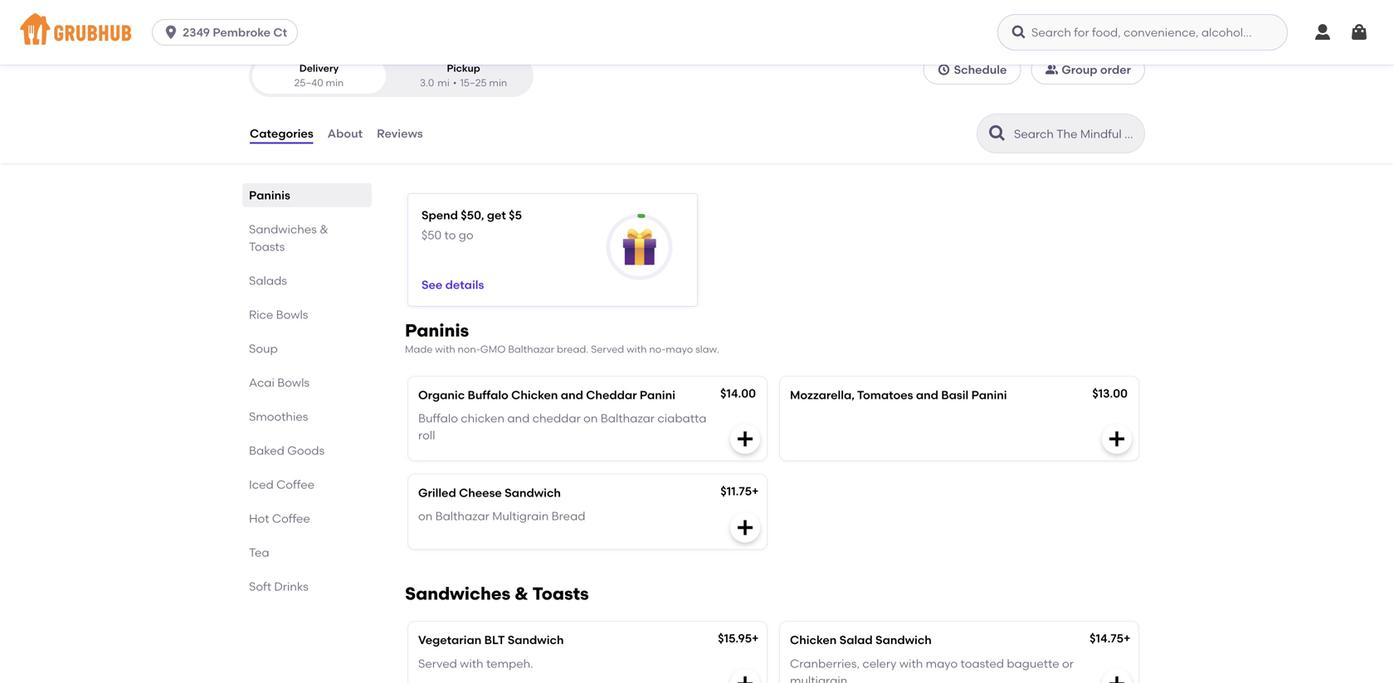 Task type: locate. For each thing, give the bounding box(es) containing it.
and right chicken
[[507, 412, 530, 426]]

sandwiches & toasts up blt
[[405, 584, 589, 605]]

paninis inside paninis made with non-gmo balthazar bread. served with no-mayo slaw.
[[405, 320, 469, 342]]

1 horizontal spatial served
[[591, 344, 624, 356]]

1 horizontal spatial &
[[515, 584, 529, 605]]

acai
[[249, 376, 275, 390]]

and inside 'buffalo chicken and cheddar on balthazar ciabatta roll'
[[507, 412, 530, 426]]

balthazar down cheddar
[[601, 412, 655, 426]]

with left no-
[[627, 344, 647, 356]]

baguette
[[1007, 657, 1060, 672]]

sandwich for multigrain
[[505, 486, 561, 500]]

chicken up cheddar on the left of page
[[511, 388, 558, 402]]

0 vertical spatial coffee
[[276, 478, 315, 492]]

hot
[[249, 512, 269, 526]]

panini up the ciabatta at the bottom of page
[[640, 388, 676, 402]]

1 horizontal spatial sandwiches & toasts
[[405, 584, 589, 605]]

mayo left the slaw.
[[666, 344, 693, 356]]

and
[[561, 388, 583, 402], [916, 388, 939, 402], [507, 412, 530, 426]]

& inside sandwiches & toasts
[[320, 222, 328, 237]]

toasts
[[249, 240, 285, 254], [533, 584, 589, 605]]

bowls right acai
[[277, 376, 310, 390]]

toasts down bread
[[533, 584, 589, 605]]

buffalo
[[468, 388, 509, 402], [418, 412, 458, 426]]

0 vertical spatial &
[[320, 222, 328, 237]]

blt
[[484, 634, 505, 648]]

coffee right iced
[[276, 478, 315, 492]]

iced
[[249, 478, 274, 492]]

0 vertical spatial mayo
[[666, 344, 693, 356]]

on down grilled
[[418, 510, 433, 524]]

$11.75 +
[[721, 485, 759, 499]]

sandwiches up the salads
[[249, 222, 317, 237]]

on inside 'buffalo chicken and cheddar on balthazar ciabatta roll'
[[584, 412, 598, 426]]

paninis up made
[[405, 320, 469, 342]]

group
[[1062, 63, 1098, 77]]

0 vertical spatial svg image
[[163, 24, 179, 41]]

cranberries, celery with mayo toasted baguette or multigrain.
[[790, 657, 1074, 684]]

1 horizontal spatial min
[[489, 77, 507, 89]]

svg image left 2349
[[163, 24, 179, 41]]

buffalo up 'roll'
[[418, 412, 458, 426]]

2 horizontal spatial balthazar
[[601, 412, 655, 426]]

0 horizontal spatial on
[[418, 510, 433, 524]]

option group
[[249, 55, 534, 97]]

0 horizontal spatial and
[[507, 412, 530, 426]]

0 horizontal spatial buffalo
[[418, 412, 458, 426]]

and up cheddar on the left of page
[[561, 388, 583, 402]]

ciabatta
[[658, 412, 707, 426]]

1 vertical spatial balthazar
[[601, 412, 655, 426]]

delivery
[[299, 62, 339, 74]]

salads
[[249, 274, 287, 288]]

hot coffee
[[249, 512, 310, 526]]

organic
[[418, 388, 465, 402]]

mozzarella,
[[790, 388, 855, 402]]

0 vertical spatial balthazar
[[508, 344, 555, 356]]

1 horizontal spatial balthazar
[[508, 344, 555, 356]]

sandwich for tempeh.
[[508, 634, 564, 648]]

balthazar right gmo
[[508, 344, 555, 356]]

1 vertical spatial &
[[515, 584, 529, 605]]

1 horizontal spatial buffalo
[[468, 388, 509, 402]]

salad
[[840, 634, 873, 648]]

sandwich up multigrain
[[505, 486, 561, 500]]

panini
[[640, 388, 676, 402], [972, 388, 1007, 402]]

0 horizontal spatial min
[[326, 77, 344, 89]]

served
[[591, 344, 624, 356], [418, 657, 457, 672]]

grilled
[[418, 486, 456, 500]]

min down delivery
[[326, 77, 344, 89]]

0 horizontal spatial mayo
[[666, 344, 693, 356]]

0 vertical spatial bowls
[[276, 308, 308, 322]]

coffee for iced coffee
[[276, 478, 315, 492]]

0 horizontal spatial &
[[320, 222, 328, 237]]

$15.95
[[718, 632, 752, 646]]

reviews button
[[376, 104, 424, 164]]

1 vertical spatial toasts
[[533, 584, 589, 605]]

+
[[752, 485, 759, 499], [752, 632, 759, 646], [1124, 632, 1131, 646]]

1 horizontal spatial paninis
[[405, 320, 469, 342]]

balthazar
[[508, 344, 555, 356], [601, 412, 655, 426], [435, 510, 490, 524]]

min inside pickup 3.0 mi • 15–25 min
[[489, 77, 507, 89]]

bowls right rice
[[276, 308, 308, 322]]

1 horizontal spatial toasts
[[533, 584, 589, 605]]

sandwiches up vegetarian
[[405, 584, 511, 605]]

with
[[435, 344, 455, 356], [627, 344, 647, 356], [460, 657, 484, 672], [900, 657, 923, 672]]

spend $50, get $5 $50 to go
[[422, 208, 522, 242]]

2 vertical spatial balthazar
[[435, 510, 490, 524]]

0 horizontal spatial chicken
[[511, 388, 558, 402]]

$5
[[509, 208, 522, 222]]

paninis
[[249, 188, 290, 203], [405, 320, 469, 342]]

coffee for hot coffee
[[272, 512, 310, 526]]

mayo inside the cranberries, celery with mayo toasted baguette or multigrain.
[[926, 657, 958, 672]]

1 vertical spatial buffalo
[[418, 412, 458, 426]]

chicken up cranberries,
[[790, 634, 837, 648]]

with right celery
[[900, 657, 923, 672]]

1 vertical spatial paninis
[[405, 320, 469, 342]]

0 horizontal spatial paninis
[[249, 188, 290, 203]]

balthazar down cheese
[[435, 510, 490, 524]]

min
[[326, 77, 344, 89], [489, 77, 507, 89]]

categories
[[250, 126, 313, 141]]

option group containing delivery 25–40 min
[[249, 55, 534, 97]]

sandwich up tempeh. at the left bottom
[[508, 634, 564, 648]]

drinks
[[274, 580, 309, 594]]

1 horizontal spatial panini
[[972, 388, 1007, 402]]

1 vertical spatial on
[[418, 510, 433, 524]]

svg image down $13.00
[[1107, 429, 1127, 449]]

1 vertical spatial served
[[418, 657, 457, 672]]

on
[[584, 412, 598, 426], [418, 510, 433, 524]]

rice
[[249, 308, 273, 322]]

buffalo up chicken
[[468, 388, 509, 402]]

sandwich up celery
[[876, 634, 932, 648]]

balthazar inside 'buffalo chicken and cheddar on balthazar ciabatta roll'
[[601, 412, 655, 426]]

1 vertical spatial mayo
[[926, 657, 958, 672]]

svg image inside 2349 pembroke ct button
[[163, 24, 179, 41]]

1 horizontal spatial svg image
[[1107, 429, 1127, 449]]

served inside paninis made with non-gmo balthazar bread. served with no-mayo slaw.
[[591, 344, 624, 356]]

coffee
[[276, 478, 315, 492], [272, 512, 310, 526]]

categories button
[[249, 104, 314, 164]]

0 vertical spatial on
[[584, 412, 598, 426]]

delivery 25–40 min
[[294, 62, 344, 89]]

mayo left toasted
[[926, 657, 958, 672]]

mozzarella, tomatoes and basil panini
[[790, 388, 1007, 402]]

$14.75 +
[[1090, 632, 1131, 646]]

1 vertical spatial sandwiches & toasts
[[405, 584, 589, 605]]

bread
[[552, 510, 586, 524]]

with down vegetarian blt sandwich
[[460, 657, 484, 672]]

svg image
[[163, 24, 179, 41], [1107, 429, 1127, 449]]

1 horizontal spatial mayo
[[926, 657, 958, 672]]

search icon image
[[988, 124, 1008, 144]]

organic buffalo chicken and cheddar panini
[[418, 388, 676, 402]]

1 vertical spatial svg image
[[1107, 429, 1127, 449]]

with inside the cranberries, celery with mayo toasted baguette or multigrain.
[[900, 657, 923, 672]]

soup
[[249, 342, 278, 356]]

on down cheddar
[[584, 412, 598, 426]]

$50
[[422, 228, 442, 242]]

2 panini from the left
[[972, 388, 1007, 402]]

0 vertical spatial toasts
[[249, 240, 285, 254]]

$50,
[[461, 208, 484, 222]]

toasts up the salads
[[249, 240, 285, 254]]

0 vertical spatial sandwiches
[[249, 222, 317, 237]]

1 horizontal spatial chicken
[[790, 634, 837, 648]]

and left basil
[[916, 388, 939, 402]]

2 min from the left
[[489, 77, 507, 89]]

min inside delivery 25–40 min
[[326, 77, 344, 89]]

no-
[[649, 344, 666, 356]]

tea
[[249, 546, 269, 560]]

min right the 15–25
[[489, 77, 507, 89]]

goods
[[287, 444, 325, 458]]

1 vertical spatial coffee
[[272, 512, 310, 526]]

1 min from the left
[[326, 77, 344, 89]]

$14.00
[[721, 387, 756, 401]]

or
[[1063, 657, 1074, 672]]

panini right basil
[[972, 388, 1007, 402]]

served down vegetarian
[[418, 657, 457, 672]]

baked
[[249, 444, 285, 458]]

coffee right hot
[[272, 512, 310, 526]]

0 horizontal spatial balthazar
[[435, 510, 490, 524]]

1 vertical spatial bowls
[[277, 376, 310, 390]]

0 vertical spatial paninis
[[249, 188, 290, 203]]

sandwiches & toasts up the salads
[[249, 222, 328, 254]]

balthazar inside paninis made with non-gmo balthazar bread. served with no-mayo slaw.
[[508, 344, 555, 356]]

mi
[[438, 77, 450, 89]]

0 vertical spatial served
[[591, 344, 624, 356]]

1 horizontal spatial on
[[584, 412, 598, 426]]

sandwiches & toasts
[[249, 222, 328, 254], [405, 584, 589, 605]]

mayo
[[666, 344, 693, 356], [926, 657, 958, 672]]

0 vertical spatial chicken
[[511, 388, 558, 402]]

&
[[320, 222, 328, 237], [515, 584, 529, 605]]

spend
[[422, 208, 458, 222]]

details
[[445, 278, 484, 292]]

vegetarian
[[418, 634, 482, 648]]

schedule button
[[924, 55, 1021, 85]]

served right "bread."
[[591, 344, 624, 356]]

and for buffalo chicken and cheddar on balthazar ciabatta roll
[[507, 412, 530, 426]]

1 vertical spatial sandwiches
[[405, 584, 511, 605]]

see details
[[422, 278, 484, 292]]

0 horizontal spatial panini
[[640, 388, 676, 402]]

bowls
[[276, 308, 308, 322], [277, 376, 310, 390]]

•
[[453, 77, 457, 89]]

good food
[[277, 6, 337, 20]]

paninis down categories "button"
[[249, 188, 290, 203]]

see
[[422, 278, 443, 292]]

see details button
[[422, 270, 484, 300]]

+ for $15.95
[[752, 632, 759, 646]]

0 horizontal spatial svg image
[[163, 24, 179, 41]]

buffalo inside 'buffalo chicken and cheddar on balthazar ciabatta roll'
[[418, 412, 458, 426]]

2 horizontal spatial and
[[916, 388, 939, 402]]

svg image
[[1313, 22, 1333, 42], [1350, 22, 1370, 42], [1011, 24, 1028, 41], [938, 63, 951, 77], [735, 429, 755, 449], [735, 518, 755, 538], [735, 675, 755, 684], [1107, 675, 1127, 684]]

sandwich
[[505, 486, 561, 500], [508, 634, 564, 648], [876, 634, 932, 648]]

0 horizontal spatial sandwiches & toasts
[[249, 222, 328, 254]]

pickup 3.0 mi • 15–25 min
[[420, 62, 507, 89]]

2349
[[183, 25, 210, 39]]



Task type: vqa. For each thing, say whether or not it's contained in the screenshot.
right Panini
yes



Task type: describe. For each thing, give the bounding box(es) containing it.
group order
[[1062, 63, 1131, 77]]

1 panini from the left
[[640, 388, 676, 402]]

0 horizontal spatial sandwiches
[[249, 222, 317, 237]]

$14.75
[[1090, 632, 1124, 646]]

baked goods
[[249, 444, 325, 458]]

get
[[487, 208, 506, 222]]

$11.75
[[721, 485, 752, 499]]

Search for food, convenience, alcohol... search field
[[998, 14, 1288, 51]]

multigrain.
[[790, 674, 851, 684]]

paninis for paninis made with non-gmo balthazar bread. served with no-mayo slaw.
[[405, 320, 469, 342]]

and for mozzarella, tomatoes and basil panini
[[916, 388, 939, 402]]

main navigation navigation
[[0, 0, 1395, 65]]

to
[[444, 228, 456, 242]]

gmo
[[480, 344, 506, 356]]

+ for $14.75
[[1124, 632, 1131, 646]]

0 horizontal spatial served
[[418, 657, 457, 672]]

balthazar for buffalo
[[601, 412, 655, 426]]

multigrain
[[492, 510, 549, 524]]

1 horizontal spatial sandwiches
[[405, 584, 511, 605]]

cheddar
[[533, 412, 581, 426]]

buffalo chicken and cheddar on balthazar ciabatta roll
[[418, 412, 707, 443]]

cheese
[[459, 486, 502, 500]]

basil
[[942, 388, 969, 402]]

ct
[[273, 25, 287, 39]]

chicken salad sandwich
[[790, 634, 932, 648]]

+ for $11.75
[[752, 485, 759, 499]]

soft
[[249, 580, 271, 594]]

slaw.
[[696, 344, 719, 356]]

paninis for paninis
[[249, 188, 290, 203]]

25–40
[[294, 77, 323, 89]]

roll
[[418, 429, 435, 443]]

0 horizontal spatial toasts
[[249, 240, 285, 254]]

paninis made with non-gmo balthazar bread. served with no-mayo slaw.
[[405, 320, 719, 356]]

about
[[328, 126, 363, 141]]

pickup
[[447, 62, 480, 74]]

chicken
[[461, 412, 505, 426]]

2349 pembroke ct
[[183, 25, 287, 39]]

balthazar for paninis
[[508, 344, 555, 356]]

2349 pembroke ct button
[[152, 19, 305, 46]]

bowls for acai bowls
[[277, 376, 310, 390]]

tempeh.
[[486, 657, 533, 672]]

non-
[[458, 344, 480, 356]]

1 vertical spatial chicken
[[790, 634, 837, 648]]

iced coffee
[[249, 478, 315, 492]]

3.0
[[420, 77, 434, 89]]

group order button
[[1031, 55, 1146, 85]]

15–25
[[460, 77, 487, 89]]

about button
[[327, 104, 364, 164]]

bowls for rice bowls
[[276, 308, 308, 322]]

go
[[459, 228, 474, 242]]

rice bowls
[[249, 308, 308, 322]]

1 horizontal spatial and
[[561, 388, 583, 402]]

93
[[249, 6, 263, 20]]

food
[[311, 6, 337, 20]]

vegetarian blt sandwich
[[418, 634, 564, 648]]

order
[[1101, 63, 1131, 77]]

served with tempeh.
[[418, 657, 533, 672]]

people icon image
[[1045, 63, 1059, 77]]

mayo inside paninis made with non-gmo balthazar bread. served with no-mayo slaw.
[[666, 344, 693, 356]]

celery
[[863, 657, 897, 672]]

good
[[277, 6, 309, 20]]

0 vertical spatial buffalo
[[468, 388, 509, 402]]

bread.
[[557, 344, 589, 356]]

svg image inside schedule "button"
[[938, 63, 951, 77]]

tomatoes
[[857, 388, 914, 402]]

toasted
[[961, 657, 1004, 672]]

acai bowls
[[249, 376, 310, 390]]

schedule
[[954, 63, 1007, 77]]

0 vertical spatial sandwiches & toasts
[[249, 222, 328, 254]]

cranberries,
[[790, 657, 860, 672]]

soft drinks
[[249, 580, 309, 594]]

cheddar
[[586, 388, 637, 402]]

on balthazar multigrain bread
[[418, 510, 586, 524]]

made
[[405, 344, 433, 356]]

reward icon image
[[621, 229, 658, 266]]

with left 'non-'
[[435, 344, 455, 356]]

grilled cheese sandwich
[[418, 486, 561, 500]]

reviews
[[377, 126, 423, 141]]

sandwich for with
[[876, 634, 932, 648]]

pembroke
[[213, 25, 271, 39]]

Search The Mindful Cafe search field
[[1013, 126, 1140, 142]]

smoothies
[[249, 410, 308, 424]]

$15.95 +
[[718, 632, 759, 646]]

$13.00
[[1093, 387, 1128, 401]]



